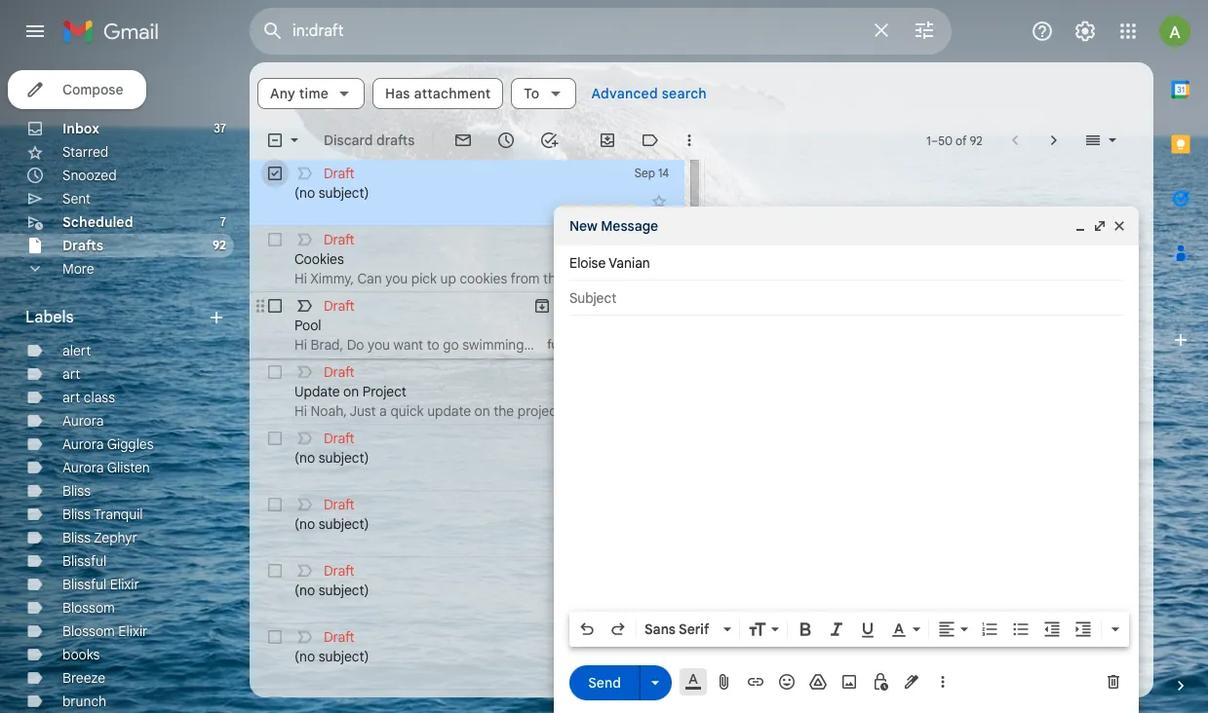 Task type: locate. For each thing, give the bounding box(es) containing it.
7
[[220, 215, 226, 229], [663, 630, 669, 645], [663, 696, 669, 711]]

1 aurora from the top
[[62, 413, 104, 430]]

more
[[62, 260, 94, 278]]

glisten
[[107, 459, 150, 477]]

aurora up bliss link
[[62, 459, 104, 477]]

art down art link
[[62, 389, 80, 407]]

on
[[343, 383, 359, 401]]

3 (no from the top
[[295, 516, 315, 533]]

blossom elixir link
[[62, 623, 148, 641]]

update on project link
[[295, 382, 642, 421]]

7 right "redo ‪(⌘y)‬" icon
[[663, 630, 669, 645]]

more button
[[0, 257, 234, 281]]

you
[[385, 270, 408, 288], [368, 336, 390, 354]]

anna
[[633, 336, 664, 354]]

2 (no from the top
[[295, 450, 315, 467]]

selection
[[1012, 207, 1076, 226]]

vanian
[[609, 255, 650, 272]]

2 vertical spatial 7
[[663, 696, 669, 711]]

blissful
[[62, 553, 107, 571], [62, 576, 107, 594]]

(no
[[295, 184, 315, 202], [295, 450, 315, 467], [295, 516, 315, 533], [295, 582, 315, 600], [295, 649, 315, 666]]

bliss up blissful link
[[62, 530, 91, 547]]

1 art from the top
[[62, 366, 80, 383]]

4 subject) from the top
[[319, 582, 369, 600]]

1 blissful from the top
[[62, 553, 107, 571]]

3 draft from the top
[[324, 297, 355, 315]]

undo ‪(⌘z)‬ image
[[577, 620, 597, 640]]

draft
[[324, 165, 355, 182], [324, 231, 355, 249], [324, 297, 355, 315], [324, 364, 355, 381], [324, 430, 355, 448], [324, 496, 355, 514], [324, 563, 355, 580], [324, 629, 355, 647], [324, 695, 355, 713]]

pick
[[411, 270, 437, 288]]

row
[[250, 160, 685, 226], [250, 226, 705, 293], [250, 293, 685, 359], [250, 359, 685, 425], [250, 425, 685, 492], [250, 492, 685, 558], [250, 558, 685, 624], [250, 624, 685, 691]]

4 row from the top
[[250, 359, 685, 425]]

bliss up bliss tranquil link
[[62, 483, 91, 500]]

aurora for aurora glisten
[[62, 459, 104, 477]]

gmail image
[[62, 12, 169, 51]]

1 (no from the top
[[295, 184, 315, 202]]

new
[[570, 217, 598, 235]]

6 draft from the top
[[324, 496, 355, 514]]

you right the can
[[385, 270, 408, 288]]

you inside "draft cookies hi ximmy, can you pick up cookies from the grocery store? thanks"
[[385, 270, 408, 288]]

go
[[443, 336, 459, 354]]

blossom for blossom elixir
[[62, 623, 115, 641]]

fun left movies
[[564, 205, 581, 219]]

sep 14
[[635, 166, 669, 180]]

1 vertical spatial hi
[[295, 336, 307, 354]]

drafts link
[[62, 237, 104, 255]]

2 hi from the top
[[295, 336, 307, 354]]

you right do
[[368, 336, 390, 354]]

one
[[768, 207, 797, 226]]

brad,
[[311, 336, 343, 354]]

7 right the send button at the bottom
[[663, 696, 669, 711]]

0 vertical spatial art
[[62, 366, 80, 383]]

blissful for blissful link
[[62, 553, 107, 571]]

blissful down blissful link
[[62, 576, 107, 594]]

1 vertical spatial blossom
[[62, 623, 115, 641]]

tab list
[[1154, 62, 1208, 644]]

drafts
[[62, 237, 104, 255]]

breeze
[[62, 670, 105, 688]]

sep 7
[[640, 630, 669, 645], [640, 696, 669, 711]]

Search mail text field
[[293, 21, 858, 41]]

elixir for blossom elixir
[[118, 623, 148, 641]]

9 draft from the top
[[324, 695, 355, 713]]

inbox
[[62, 120, 99, 138]]

art down alert link
[[62, 366, 80, 383]]

any
[[270, 85, 296, 102]]

blossom link
[[62, 600, 115, 617]]

2 vertical spatial aurora
[[62, 459, 104, 477]]

cookies
[[295, 251, 344, 268]]

main menu image
[[23, 20, 47, 43]]

sep 7 inside draft row
[[640, 696, 669, 711]]

tranquil
[[94, 506, 143, 524]]

2 art from the top
[[62, 389, 80, 407]]

blossom elixir
[[62, 623, 148, 641]]

0 vertical spatial blossom
[[62, 600, 115, 617]]

1 blossom from the top
[[62, 600, 115, 617]]

1 sep 7 from the top
[[640, 630, 669, 645]]

hi inside "draft cookies hi ximmy, can you pick up cookies from the grocery store? thanks"
[[295, 270, 307, 288]]

1 vertical spatial bliss
[[62, 506, 91, 524]]

(no subject) link
[[295, 449, 642, 488], [295, 515, 642, 554], [295, 581, 642, 620], [295, 648, 642, 687]]

None checkbox
[[265, 131, 285, 150], [265, 164, 285, 183], [265, 230, 285, 250], [265, 495, 285, 515], [265, 562, 285, 581], [265, 628, 285, 648], [265, 694, 285, 714], [265, 131, 285, 150], [265, 164, 285, 183], [265, 230, 285, 250], [265, 495, 285, 515], [265, 562, 285, 581], [265, 628, 285, 648], [265, 694, 285, 714]]

update on project
[[295, 383, 407, 401]]

None checkbox
[[265, 296, 285, 316], [265, 363, 285, 382], [265, 429, 285, 449], [265, 296, 285, 316], [265, 363, 285, 382], [265, 429, 285, 449]]

clear selection
[[973, 207, 1076, 226]]

class
[[84, 389, 115, 407]]

inbox link
[[62, 120, 99, 138]]

2 subject) from the top
[[319, 450, 369, 467]]

aurora giggles link
[[62, 436, 154, 454]]

14
[[658, 166, 669, 180]]

can
[[357, 270, 382, 288]]

want
[[394, 336, 423, 354]]

0 vertical spatial elixir
[[110, 576, 139, 594]]

scheduled link
[[62, 214, 133, 231]]

bliss
[[62, 483, 91, 500], [62, 506, 91, 524], [62, 530, 91, 547]]

bliss zephyr
[[62, 530, 137, 547]]

elixir down blissful elixir link
[[118, 623, 148, 641]]

blissful for blissful elixir
[[62, 576, 107, 594]]

1 row from the top
[[250, 160, 685, 226]]

best,
[[598, 336, 629, 354]]

2 aurora from the top
[[62, 436, 104, 454]]

0 vertical spatial sep 7
[[640, 630, 669, 645]]

aurora down the aurora link at the left of the page
[[62, 436, 104, 454]]

art class link
[[62, 389, 115, 407]]

3 row from the top
[[250, 293, 685, 359]]

1 vertical spatial elixir
[[118, 623, 148, 641]]

advanced
[[592, 85, 658, 102]]

hi down cookies
[[295, 270, 307, 288]]

new message dialog
[[554, 207, 1139, 714]]

1 bliss from the top
[[62, 483, 91, 500]]

blossom down blissful elixir link
[[62, 600, 115, 617]]

4 draft from the top
[[324, 364, 355, 381]]

bliss down bliss link
[[62, 506, 91, 524]]

3 (no subject) from the top
[[295, 516, 369, 533]]

2 draft from the top
[[324, 231, 355, 249]]

any time button
[[257, 78, 365, 109]]

elixir
[[110, 576, 139, 594], [118, 623, 148, 641]]

bliss link
[[62, 483, 91, 500]]

7 up 92
[[220, 215, 226, 229]]

blossom for blossom link
[[62, 600, 115, 617]]

aurora giggles
[[62, 436, 154, 454]]

aurora
[[62, 413, 104, 430], [62, 436, 104, 454], [62, 459, 104, 477]]

books
[[62, 647, 100, 664]]

send button
[[570, 666, 640, 701]]

0 vertical spatial bliss
[[62, 483, 91, 500]]

elixir up blossom link
[[110, 576, 139, 594]]

search
[[662, 85, 707, 102]]

1 vertical spatial you
[[368, 336, 390, 354]]

1 vertical spatial sep 7
[[640, 696, 669, 711]]

0 vertical spatial you
[[385, 270, 408, 288]]

2 bliss from the top
[[62, 506, 91, 524]]

3 aurora from the top
[[62, 459, 104, 477]]

hi down 'pool'
[[295, 336, 307, 354]]

0 vertical spatial aurora
[[62, 413, 104, 430]]

1 vertical spatial art
[[62, 389, 80, 407]]

0 vertical spatial hi
[[295, 270, 307, 288]]

1 hi from the top
[[295, 270, 307, 288]]

hi
[[295, 270, 307, 288], [295, 336, 307, 354]]

4 (no from the top
[[295, 582, 315, 600]]

2 blissful from the top
[[62, 576, 107, 594]]

0 vertical spatial blissful
[[62, 553, 107, 571]]

2 sep 7 from the top
[[640, 696, 669, 711]]

selected
[[896, 207, 957, 226]]

5 draft from the top
[[324, 430, 355, 448]]

1 subject) from the top
[[319, 184, 369, 202]]

move to inbox image
[[598, 131, 618, 150]]

main content
[[250, 62, 1154, 714]]

blossom
[[62, 600, 115, 617], [62, 623, 115, 641]]

0 vertical spatial 7
[[220, 215, 226, 229]]

fun left best, in the top of the page
[[547, 337, 565, 352]]

has attachment
[[385, 85, 491, 102]]

compose button
[[8, 70, 147, 109]]

1 vertical spatial blissful
[[62, 576, 107, 594]]

sent link
[[62, 190, 91, 208]]

aurora link
[[62, 413, 104, 430]]

blissful elixir link
[[62, 576, 139, 594]]

blissful down bliss zephyr link
[[62, 553, 107, 571]]

None search field
[[250, 8, 952, 55]]

sep inside draft row
[[640, 696, 660, 711]]

3 (no subject) link from the top
[[295, 581, 642, 620]]

row containing draft cookies hi ximmy, can you pick up cookies from the grocery store? thanks
[[250, 226, 705, 293]]

2 vertical spatial bliss
[[62, 530, 91, 547]]

compose
[[62, 81, 123, 99]]

2 row from the top
[[250, 226, 705, 293]]

aurora down the art class
[[62, 413, 104, 430]]

4 (no subject) link from the top
[[295, 648, 642, 687]]

alert link
[[62, 342, 91, 360]]

search mail image
[[256, 14, 291, 49]]

fun
[[564, 205, 581, 219], [547, 337, 565, 352]]

1 vertical spatial aurora
[[62, 436, 104, 454]]

2 blossom from the top
[[62, 623, 115, 641]]

3 bliss from the top
[[62, 530, 91, 547]]

blossom down blossom link
[[62, 623, 115, 641]]



Task type: describe. For each thing, give the bounding box(es) containing it.
update
[[295, 383, 340, 401]]

eloise
[[570, 255, 606, 272]]

attachment
[[414, 85, 491, 102]]

aurora for the aurora link at the left of the page
[[62, 413, 104, 430]]

0 vertical spatial fun
[[564, 205, 581, 219]]

project
[[362, 383, 407, 401]]

draft row
[[250, 691, 685, 714]]

3 subject) from the top
[[319, 516, 369, 533]]

settings image
[[1074, 20, 1097, 43]]

discard drafts
[[324, 132, 415, 149]]

elixir for blissful elixir
[[110, 576, 139, 594]]

breeze link
[[62, 670, 105, 688]]

blissful elixir
[[62, 576, 139, 594]]

the
[[543, 270, 564, 288]]

zephyr
[[94, 530, 137, 547]]

grocery
[[567, 270, 616, 288]]

8 row from the top
[[250, 624, 685, 691]]

conversation
[[801, 207, 892, 226]]

discard
[[324, 132, 373, 149]]

labels
[[25, 308, 74, 328]]

Subject field
[[570, 289, 1124, 308]]

draft cookies hi ximmy, can you pick up cookies from the grocery store? thanks
[[295, 231, 705, 288]]

art for art link
[[62, 366, 80, 383]]

to button
[[511, 78, 576, 109]]

37
[[214, 121, 226, 136]]

1 vertical spatial 7
[[663, 630, 669, 645]]

advanced search button
[[584, 76, 715, 111]]

toggle split pane mode image
[[1084, 131, 1103, 150]]

one conversation selected
[[768, 207, 957, 226]]

mark as unread image
[[454, 131, 473, 150]]

aurora glisten link
[[62, 459, 150, 477]]

art for art class
[[62, 389, 80, 407]]

pool hi brad, do you want to go swimming tomorrow? best, anna
[[295, 317, 664, 354]]

has attachment button
[[373, 78, 504, 109]]

snoozed link
[[62, 167, 117, 184]]

1 (no subject) link from the top
[[295, 449, 642, 488]]

2 (no subject) from the top
[[295, 450, 369, 467]]

8
[[663, 232, 669, 247]]

5 (no from the top
[[295, 649, 315, 666]]

redo ‪(⌘y)‬ image
[[609, 620, 628, 640]]

draft inside row
[[324, 695, 355, 713]]

discard drafts button
[[316, 123, 423, 158]]

alert
[[62, 342, 91, 360]]

clear selection link
[[957, 207, 1076, 226]]

store?
[[619, 270, 658, 288]]

books link
[[62, 647, 100, 664]]

ximmy,
[[310, 270, 354, 288]]

2 (no subject) link from the top
[[295, 515, 642, 554]]

bliss for bliss zephyr
[[62, 530, 91, 547]]

cookies
[[460, 270, 507, 288]]

to
[[524, 85, 540, 102]]

Message Body text field
[[570, 326, 1124, 607]]

starred link
[[62, 143, 109, 161]]

sent
[[62, 190, 91, 208]]

do
[[347, 336, 364, 354]]

labels navigation
[[0, 62, 250, 714]]

starred
[[62, 143, 109, 161]]

1 (no subject) from the top
[[295, 184, 369, 202]]

add to tasks image
[[540, 131, 559, 150]]

movies
[[595, 205, 632, 219]]

drafts
[[376, 132, 415, 149]]

bliss tranquil link
[[62, 506, 143, 524]]

clear
[[973, 207, 1008, 226]]

bliss zephyr link
[[62, 530, 137, 547]]

up
[[440, 270, 456, 288]]

advanced search options image
[[905, 11, 944, 50]]

older image
[[1045, 131, 1064, 150]]

any time
[[270, 85, 329, 102]]

sep 8
[[639, 232, 669, 247]]

from
[[511, 270, 540, 288]]

giggles
[[107, 436, 154, 454]]

clear search image
[[862, 11, 901, 50]]

to
[[427, 336, 440, 354]]

art class
[[62, 389, 115, 407]]

main content containing one conversation selected
[[250, 62, 1154, 714]]

scheduled
[[62, 214, 133, 231]]

1 draft from the top
[[324, 165, 355, 182]]

send
[[588, 674, 621, 692]]

4 (no subject) from the top
[[295, 582, 369, 600]]

advanced search
[[592, 85, 707, 102]]

blissful link
[[62, 553, 107, 571]]

7 inside "labels" navigation
[[220, 215, 226, 229]]

new message
[[570, 217, 658, 235]]

7 row from the top
[[250, 558, 685, 624]]

formatting options toolbar
[[570, 612, 1129, 648]]

5 (no subject) from the top
[[295, 649, 369, 666]]

eloise vanian
[[570, 255, 650, 272]]

1 vertical spatial fun
[[547, 337, 565, 352]]

aurora glisten
[[62, 459, 150, 477]]

5 subject) from the top
[[319, 649, 369, 666]]

labels heading
[[25, 308, 207, 328]]

thanks
[[661, 270, 705, 288]]

pool
[[295, 317, 321, 335]]

8 draft from the top
[[324, 629, 355, 647]]

has
[[385, 85, 410, 102]]

art link
[[62, 366, 80, 383]]

brunch
[[62, 693, 107, 711]]

tomorrow?
[[528, 336, 595, 354]]

7 draft from the top
[[324, 563, 355, 580]]

you inside "pool hi brad, do you want to go swimming tomorrow? best, anna"
[[368, 336, 390, 354]]

6 row from the top
[[250, 492, 685, 558]]

brunch link
[[62, 693, 107, 711]]

92
[[213, 238, 226, 253]]

bliss tranquil
[[62, 506, 143, 524]]

snooze image
[[497, 131, 516, 150]]

bliss for bliss tranquil
[[62, 506, 91, 524]]

bliss for bliss link
[[62, 483, 91, 500]]

7 inside draft row
[[663, 696, 669, 711]]

5 row from the top
[[250, 425, 685, 492]]

draft inside "draft cookies hi ximmy, can you pick up cookies from the grocery store? thanks"
[[324, 231, 355, 249]]

time
[[299, 85, 329, 102]]

hi inside "pool hi brad, do you want to go swimming tomorrow? best, anna"
[[295, 336, 307, 354]]

aurora for aurora giggles
[[62, 436, 104, 454]]

support image
[[1031, 20, 1054, 43]]



Task type: vqa. For each thing, say whether or not it's contained in the screenshot.
1st GB from left
no



